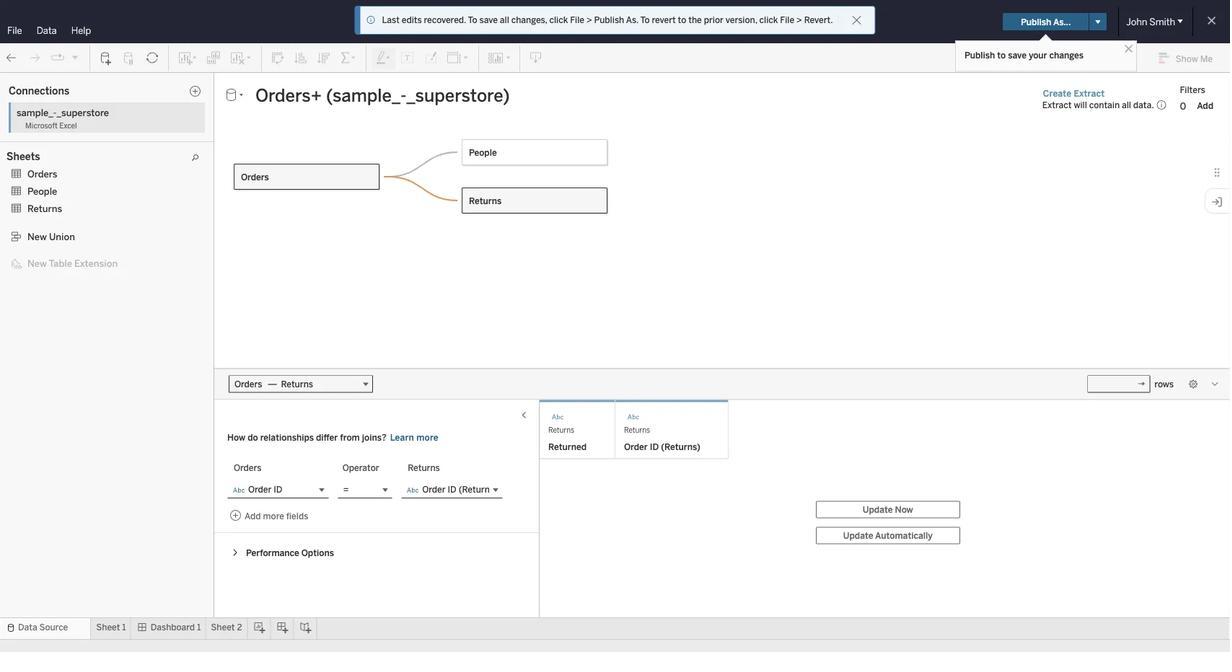 Task type: describe. For each thing, give the bounding box(es) containing it.
2 inside list box
[[52, 235, 57, 246]]

help
[[71, 25, 91, 36]]

order
[[624, 442, 648, 452]]

create
[[1044, 88, 1072, 99]]

dashboard for dashboard 1
[[151, 623, 195, 633]]

close image
[[1122, 42, 1136, 56]]

sort ascending image
[[294, 51, 308, 65]]

1 horizontal spatial from
[[525, 365, 546, 377]]

the inside alert
[[689, 15, 702, 25]]

table
[[49, 258, 72, 269]]

desktop
[[20, 175, 51, 184]]

(returns)
[[661, 442, 701, 452]]

0 horizontal spatial file
[[7, 25, 22, 36]]

0 horizontal spatial the
[[548, 365, 563, 377]]

update automatically
[[844, 531, 933, 541]]

id
[[650, 442, 659, 452]]

add button
[[1191, 99, 1221, 113]]

1 vertical spatial sheets
[[9, 201, 37, 211]]

update automatically button
[[816, 527, 961, 545]]

2 horizontal spatial file
[[780, 15, 795, 25]]

and
[[416, 365, 432, 377]]

save inside last edits recovered. to save all changes, click file > publish as. to revert to the prior version, click file > revert. alert
[[480, 15, 498, 25]]

new workbook (tableau public)
[[409, 15, 582, 29]]

version,
[[726, 15, 758, 25]]

learn more link
[[390, 432, 439, 444]]

pause auto updates image
[[122, 51, 136, 65]]

to inside alert
[[678, 15, 687, 25]]

publish for publish as...
[[1021, 16, 1052, 27]]

1 horizontal spatial sheet 2
[[211, 623, 242, 633]]

desktop browser (1000 x 800)
[[20, 175, 135, 184]]

excel
[[59, 121, 77, 130]]

dashboard for dashboard
[[9, 77, 57, 88]]

default
[[17, 97, 47, 107]]

browser
[[53, 175, 84, 184]]

show labels image
[[401, 51, 415, 65]]

last edits recovered. to save all changes, click file > publish as. to revert to the prior version, click file > revert. alert
[[382, 14, 833, 27]]

show me button
[[1153, 47, 1226, 69]]

0 vertical spatial sheet 1
[[26, 219, 56, 229]]

list
[[565, 365, 578, 377]]

show/hide cards image
[[488, 51, 511, 65]]

(tableau
[[494, 15, 541, 29]]

me
[[1201, 53, 1213, 64]]

now
[[895, 505, 914, 515]]

grid containing returned
[[540, 400, 1231, 618]]

public)
[[544, 15, 582, 29]]

how do relationships differ from joins? learn more
[[227, 432, 439, 443]]

0 horizontal spatial replay animation image
[[51, 51, 65, 65]]

your
[[1029, 50, 1048, 60]]

union
[[49, 231, 75, 243]]

list box containing sheet 1
[[9, 216, 135, 383]]

how
[[227, 432, 246, 443]]

1 horizontal spatial file
[[570, 15, 585, 25]]

all inside alert
[[500, 15, 509, 25]]

left.
[[611, 365, 628, 377]]

sheet 2 inside list box
[[26, 235, 57, 246]]

returned
[[549, 442, 587, 452]]

show
[[1176, 53, 1199, 64]]

1 vertical spatial from
[[340, 432, 360, 443]]

update for update now
[[863, 505, 893, 515]]

last
[[382, 15, 400, 25]]

new for new table extension
[[27, 258, 47, 269]]

revert
[[652, 15, 676, 25]]

drag and drop or double-click from the list on the left.
[[392, 365, 628, 377]]

1 vertical spatial sheet 1
[[96, 623, 126, 633]]

dashboard 1
[[151, 623, 201, 633]]

1 vertical spatial save
[[1009, 50, 1027, 60]]

0 vertical spatial sheets
[[6, 151, 40, 163]]

on
[[581, 365, 592, 377]]

0 vertical spatial people
[[469, 147, 497, 158]]

order id (returns)
[[624, 442, 701, 452]]

learn
[[390, 432, 414, 443]]

default phone
[[17, 97, 48, 118]]

drag
[[392, 365, 413, 377]]

collapse image
[[132, 79, 141, 87]]

drop
[[435, 365, 455, 377]]

filters
[[1180, 85, 1206, 95]]

last edits recovered. to save all changes, click file > publish as. to revert to the prior version, click file > revert.
[[382, 15, 833, 25]]

double-
[[469, 365, 502, 377]]

device
[[35, 128, 63, 139]]

john
[[1127, 16, 1148, 27]]

more
[[417, 432, 439, 443]]

new union
[[27, 231, 75, 243]]

do
[[248, 432, 258, 443]]

show me
[[1176, 53, 1213, 64]]

publish as... button
[[1003, 13, 1089, 30]]

publish as...
[[1021, 16, 1071, 27]]

update now button
[[816, 501, 961, 519]]

rows
[[1155, 379, 1174, 390]]

sample_-_superstore microsoft excel
[[17, 107, 109, 130]]

1 horizontal spatial replay animation image
[[71, 53, 79, 62]]

new data source image
[[99, 51, 113, 65]]



Task type: vqa. For each thing, say whether or not it's contained in the screenshot.
Update
yes



Task type: locate. For each thing, give the bounding box(es) containing it.
sheet 1 up new union
[[26, 219, 56, 229]]

None text field
[[1088, 376, 1151, 393]]

0 vertical spatial data
[[37, 25, 57, 36]]

1 vertical spatial data
[[18, 623, 37, 633]]

update left now
[[863, 505, 893, 515]]

data.
[[1134, 100, 1154, 110]]

data for data
[[37, 25, 57, 36]]

refresh data source image
[[145, 51, 160, 65]]

contain
[[1090, 100, 1120, 110]]

sheet right "dashboard 1" at the bottom left of the page
[[211, 623, 235, 633]]

redo image
[[27, 51, 42, 65]]

device preview
[[35, 128, 97, 139]]

file right changes, at left
[[570, 15, 585, 25]]

800)
[[116, 175, 135, 184]]

as.
[[626, 15, 639, 25]]

create extract
[[1044, 88, 1105, 99]]

1 horizontal spatial publish
[[965, 50, 996, 60]]

click
[[550, 15, 568, 25], [760, 15, 778, 25], [502, 365, 523, 377]]

0 vertical spatial sheet 2
[[26, 235, 57, 246]]

click right changes, at left
[[550, 15, 568, 25]]

_superstore
[[57, 107, 109, 118]]

1 horizontal spatial to
[[641, 15, 650, 25]]

new for new workbook (tableau public)
[[409, 15, 433, 29]]

0 horizontal spatial save
[[480, 15, 498, 25]]

publish inside alert
[[594, 15, 625, 25]]

togglestate option group
[[72, 577, 135, 595]]

1 vertical spatial dashboard
[[151, 623, 195, 633]]

recovered.
[[424, 15, 466, 25]]

1 horizontal spatial >
[[797, 15, 802, 25]]

as...
[[1054, 16, 1071, 27]]

to right recovered.
[[468, 15, 478, 25]]

data
[[37, 25, 57, 36], [18, 623, 37, 633]]

dashboard
[[9, 77, 57, 88], [151, 623, 195, 633]]

2 horizontal spatial the
[[689, 15, 702, 25]]

download image
[[529, 51, 544, 65]]

joins?
[[362, 432, 387, 443]]

0 horizontal spatial dashboard
[[9, 77, 57, 88]]

0 horizontal spatial from
[[340, 432, 360, 443]]

1 vertical spatial people
[[27, 185, 57, 197]]

all left changes, at left
[[500, 15, 509, 25]]

layout
[[86, 77, 116, 88]]

new worksheet image
[[178, 51, 198, 65]]

to right the as.
[[641, 15, 650, 25]]

update
[[863, 505, 893, 515], [844, 531, 874, 541]]

1 horizontal spatial save
[[1009, 50, 1027, 60]]

replay animation image down help
[[71, 53, 79, 62]]

data left source
[[18, 623, 37, 633]]

1 horizontal spatial 2
[[237, 623, 242, 633]]

from left list
[[525, 365, 546, 377]]

sheet
[[26, 219, 50, 229], [26, 235, 50, 246], [96, 623, 120, 633], [211, 623, 235, 633]]

1
[[52, 219, 56, 229], [122, 623, 126, 633], [197, 623, 201, 633]]

click right or
[[502, 365, 523, 377]]

data source
[[18, 623, 68, 633]]

extract
[[1074, 88, 1105, 99], [1043, 100, 1072, 110]]

update for update automatically
[[844, 531, 874, 541]]

0 vertical spatial new
[[409, 15, 433, 29]]

sheets
[[6, 151, 40, 163], [9, 201, 37, 211]]

new table extension
[[27, 258, 118, 269]]

sample_-
[[17, 107, 57, 118]]

0 vertical spatial update
[[863, 505, 893, 515]]

automatically
[[876, 531, 933, 541]]

fit image
[[447, 51, 470, 65]]

to right revert
[[678, 15, 687, 25]]

1 inside list box
[[52, 219, 56, 229]]

(1000
[[86, 175, 108, 184]]

the left prior
[[689, 15, 702, 25]]

extension
[[74, 258, 118, 269]]

2 > from the left
[[797, 15, 802, 25]]

from
[[525, 365, 546, 377], [340, 432, 360, 443]]

file up undo icon
[[7, 25, 22, 36]]

new for new union
[[27, 231, 47, 243]]

add
[[1198, 101, 1214, 111]]

the left list
[[548, 365, 563, 377]]

changes,
[[512, 15, 547, 25]]

0 horizontal spatial all
[[500, 15, 509, 25]]

1 vertical spatial update
[[844, 531, 874, 541]]

0 vertical spatial save
[[480, 15, 498, 25]]

sheets up desktop
[[6, 151, 40, 163]]

duplicate image
[[206, 51, 221, 65]]

x
[[110, 175, 114, 184]]

> right "public)" on the top left of page
[[587, 15, 592, 25]]

publish for publish to save your changes
[[965, 50, 996, 60]]

1 horizontal spatial the
[[594, 365, 609, 377]]

sheet 1 down togglestate 'option group'
[[96, 623, 126, 633]]

update now
[[863, 505, 914, 515]]

1 vertical spatial extract
[[1043, 100, 1072, 110]]

> left revert.
[[797, 15, 802, 25]]

device preview button
[[17, 125, 115, 142]]

sheet 2 right "dashboard 1" at the bottom left of the page
[[211, 623, 242, 633]]

0 horizontal spatial sheet 1
[[26, 219, 56, 229]]

phone
[[22, 107, 48, 118]]

create extract link
[[1043, 88, 1106, 99]]

sort descending image
[[317, 51, 331, 65]]

sheets down desktop
[[9, 201, 37, 211]]

click right version,
[[760, 15, 778, 25]]

the
[[689, 15, 702, 25], [548, 365, 563, 377], [594, 365, 609, 377]]

sheet 2
[[26, 235, 57, 246], [211, 623, 242, 633]]

or
[[457, 365, 467, 377]]

publish left your
[[965, 50, 996, 60]]

save left your
[[1009, 50, 1027, 60]]

workbook
[[435, 15, 491, 29]]

2 up table at top left
[[52, 235, 57, 246]]

size
[[9, 156, 26, 166]]

format workbook image
[[424, 51, 438, 65]]

0 vertical spatial dashboard
[[9, 77, 57, 88]]

0 horizontal spatial to
[[468, 15, 478, 25]]

1 vertical spatial sheet 2
[[211, 623, 242, 633]]

smith
[[1150, 16, 1176, 27]]

0 horizontal spatial people
[[27, 185, 57, 197]]

2 horizontal spatial click
[[760, 15, 778, 25]]

2 horizontal spatial publish
[[1021, 16, 1052, 27]]

2 right "dashboard 1" at the bottom left of the page
[[237, 623, 242, 633]]

1 vertical spatial all
[[1122, 100, 1132, 110]]

None text field
[[250, 84, 1030, 106]]

0 horizontal spatial extract
[[1043, 100, 1072, 110]]

replay animation image
[[51, 51, 65, 65], [71, 53, 79, 62]]

1 horizontal spatial all
[[1122, 100, 1132, 110]]

sheet up table at top left
[[26, 235, 50, 246]]

file
[[570, 15, 585, 25], [780, 15, 795, 25], [7, 25, 22, 36]]

1 horizontal spatial people
[[469, 147, 497, 158]]

0 vertical spatial from
[[525, 365, 546, 377]]

sheet up new union
[[26, 219, 50, 229]]

extract down create
[[1043, 100, 1072, 110]]

0 vertical spatial extract
[[1074, 88, 1105, 99]]

new left union
[[27, 231, 47, 243]]

0 horizontal spatial sheet 2
[[26, 235, 57, 246]]

differ
[[316, 432, 338, 443]]

publish left the as.
[[594, 15, 625, 25]]

publish
[[594, 15, 625, 25], [1021, 16, 1052, 27], [965, 50, 996, 60]]

new left table at top left
[[27, 258, 47, 269]]

highlight image
[[375, 51, 392, 65]]

extract will contain all data.
[[1043, 100, 1154, 110]]

1 > from the left
[[587, 15, 592, 25]]

0 vertical spatial all
[[500, 15, 509, 25]]

from right differ
[[340, 432, 360, 443]]

publish left the as...
[[1021, 16, 1052, 27]]

revert.
[[805, 15, 833, 25]]

save up show/hide cards image
[[480, 15, 498, 25]]

0 vertical spatial to
[[678, 15, 687, 25]]

1 vertical spatial 2
[[237, 623, 242, 633]]

to
[[678, 15, 687, 25], [998, 50, 1006, 60]]

0 horizontal spatial to
[[678, 15, 687, 25]]

2 vertical spatial new
[[27, 258, 47, 269]]

0 horizontal spatial 1
[[52, 219, 56, 229]]

to left your
[[998, 50, 1006, 60]]

preview
[[65, 128, 97, 139]]

1 vertical spatial new
[[27, 231, 47, 243]]

0
[[1180, 100, 1187, 112]]

prior
[[704, 15, 724, 25]]

replay animation image right redo icon
[[51, 51, 65, 65]]

1 horizontal spatial dashboard
[[151, 623, 195, 633]]

grid
[[540, 400, 1231, 618]]

file left revert.
[[780, 15, 795, 25]]

0 horizontal spatial click
[[502, 365, 523, 377]]

0 horizontal spatial publish
[[594, 15, 625, 25]]

1 horizontal spatial click
[[550, 15, 568, 25]]

1 to from the left
[[468, 15, 478, 25]]

2 to from the left
[[641, 15, 650, 25]]

2 horizontal spatial 1
[[197, 623, 201, 633]]

totals image
[[340, 51, 357, 65]]

will
[[1074, 100, 1088, 110]]

1 horizontal spatial to
[[998, 50, 1006, 60]]

edits
[[402, 15, 422, 25]]

0 horizontal spatial 2
[[52, 235, 57, 246]]

sheet 1
[[26, 219, 56, 229], [96, 623, 126, 633]]

1 horizontal spatial sheet 1
[[96, 623, 126, 633]]

extract up will
[[1074, 88, 1105, 99]]

relationships
[[260, 432, 314, 443]]

0 horizontal spatial >
[[587, 15, 592, 25]]

data for data source
[[18, 623, 37, 633]]

new right last
[[409, 15, 433, 29]]

swap rows and columns image
[[271, 51, 285, 65]]

new
[[409, 15, 433, 29], [27, 231, 47, 243], [27, 258, 47, 269]]

undo image
[[4, 51, 19, 65]]

connections
[[9, 85, 69, 97]]

1 horizontal spatial extract
[[1074, 88, 1105, 99]]

to
[[468, 15, 478, 25], [641, 15, 650, 25]]

microsoft
[[25, 121, 58, 130]]

orders
[[27, 168, 57, 180], [241, 172, 269, 182], [234, 463, 262, 473]]

john smith
[[1127, 16, 1176, 27]]

save
[[480, 15, 498, 25], [1009, 50, 1027, 60]]

data up redo icon
[[37, 25, 57, 36]]

the right on
[[594, 365, 609, 377]]

source
[[39, 623, 68, 633]]

publish inside "button"
[[1021, 16, 1052, 27]]

sheet 2 up table at top left
[[26, 235, 57, 246]]

1 vertical spatial to
[[998, 50, 1006, 60]]

0 vertical spatial 2
[[52, 235, 57, 246]]

operator
[[343, 463, 379, 473]]

update down update now
[[844, 531, 874, 541]]

all
[[500, 15, 509, 25], [1122, 100, 1132, 110]]

changes
[[1050, 50, 1084, 60]]

>
[[587, 15, 592, 25], [797, 15, 802, 25]]

list box
[[9, 216, 135, 383]]

info image
[[366, 15, 376, 25]]

1 horizontal spatial 1
[[122, 623, 126, 633]]

publish to save your changes
[[965, 50, 1084, 60]]

all left 'data.'
[[1122, 100, 1132, 110]]

sheet down togglestate 'option group'
[[96, 623, 120, 633]]

clear sheet image
[[230, 51, 253, 65]]



